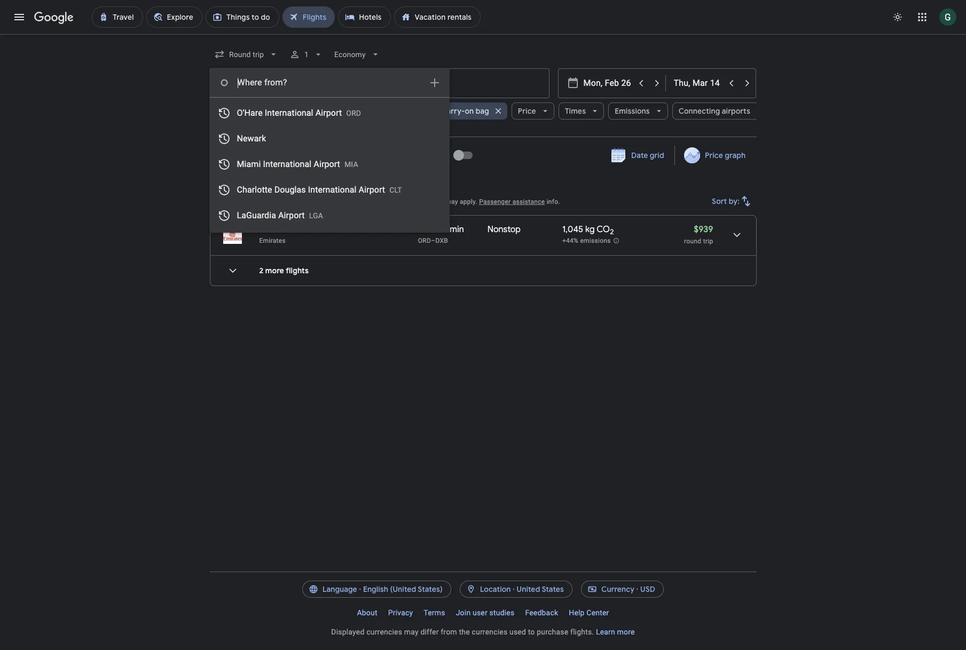 Task type: describe. For each thing, give the bounding box(es) containing it.
by:
[[729, 197, 740, 206]]

may inside departing flights main content
[[446, 198, 458, 206]]

7:45 pm – 7:10 pm emirates
[[259, 224, 330, 245]]

terms link
[[418, 605, 451, 622]]

states)
[[418, 585, 443, 595]]

origin, select multiple airports image
[[428, 76, 441, 89]]

departing flights main content
[[210, 142, 757, 295]]

none search field containing where from?
[[209, 42, 769, 233]]

emissions
[[615, 106, 650, 116]]

for
[[318, 198, 327, 206]]

1 carry-on bag button
[[431, 98, 507, 124]]

laguardia airport (lga), from your search history option
[[209, 203, 450, 229]]

feedback link
[[520, 605, 564, 622]]

times
[[565, 106, 586, 116]]

times button
[[559, 98, 604, 124]]

laguardia airport lga
[[237, 210, 323, 221]]

on
[[465, 106, 474, 116]]

fewer
[[388, 106, 409, 116]]

nonstop flight. element
[[488, 224, 521, 237]]

leaves o'hare international airport at 7:45 pm on monday, february 26 and arrives at dubai international airport at 7:10 pm on tuesday, february 27. element
[[259, 224, 335, 235]]

terms
[[424, 609, 445, 618]]

miami international airport mia
[[237, 159, 358, 169]]

2 stops or fewer button
[[345, 103, 427, 120]]

international for miami
[[263, 159, 312, 169]]

grid
[[650, 151, 664, 160]]

stops
[[358, 106, 377, 116]]

7:45 pm
[[259, 224, 290, 235]]

clt
[[390, 186, 402, 194]]

min
[[450, 224, 464, 235]]

learn
[[596, 628, 615, 637]]

emissions
[[580, 237, 611, 245]]

english
[[363, 585, 388, 595]]

0 vertical spatial flights
[[262, 182, 293, 195]]

help center link
[[564, 605, 615, 622]]

differ
[[421, 628, 439, 637]]

(3)
[[263, 106, 273, 116]]

studies
[[490, 609, 515, 618]]

adult.
[[334, 198, 351, 206]]

passenger
[[479, 198, 511, 206]]

united states
[[517, 585, 564, 595]]

– inside 13 hr 25 min ord – dxb
[[431, 237, 436, 245]]

kg
[[585, 224, 595, 235]]

dxb
[[436, 237, 448, 245]]

total duration 13 hr 25 min. element
[[418, 224, 488, 237]]

o'hare international airport (ord), from your search history option
[[209, 100, 450, 126]]

feedback
[[525, 609, 558, 618]]

price for price
[[518, 106, 536, 116]]

Arrival time: 7:10 PM on  Tuesday, February 27. text field
[[300, 224, 335, 235]]

price graph
[[705, 151, 746, 160]]

currency
[[602, 585, 635, 595]]

+44%
[[562, 237, 579, 245]]

prices
[[210, 198, 228, 206]]

fees
[[303, 198, 316, 206]]

departing
[[210, 182, 260, 195]]

track
[[228, 151, 247, 161]]

date
[[631, 151, 648, 160]]

required
[[254, 198, 278, 206]]

miami international airport (mia), from your search history option
[[209, 152, 450, 177]]

include
[[230, 198, 252, 206]]

the
[[459, 628, 470, 637]]

1 for 1
[[304, 50, 309, 59]]

privacy
[[388, 609, 413, 618]]

used
[[510, 628, 526, 637]]

1 vertical spatial may
[[404, 628, 419, 637]]

join user studies
[[456, 609, 515, 618]]

sort by:
[[712, 197, 740, 206]]

help center
[[569, 609, 609, 618]]

prices include required taxes + fees for 1 adult.
[[210, 198, 351, 206]]

carry-
[[443, 106, 465, 116]]

emirates button
[[285, 103, 341, 120]]

price for price graph
[[705, 151, 723, 160]]

2024
[[348, 151, 366, 161]]

$939
[[694, 224, 713, 235]]

all
[[230, 106, 239, 116]]

change appearance image
[[885, 4, 911, 30]]

+
[[298, 198, 302, 206]]

o'hare
[[237, 108, 263, 118]]

trip
[[703, 238, 713, 245]]

center
[[587, 609, 609, 618]]

2 inside 1,045 kg co 2
[[610, 228, 614, 237]]

may apply. passenger assistance
[[444, 198, 545, 206]]

sort
[[712, 197, 727, 206]]

939 US dollars text field
[[694, 224, 713, 235]]

date grid button
[[603, 146, 673, 165]]

join
[[456, 609, 471, 618]]

from
[[441, 628, 457, 637]]

emirates inside 7:45 pm – 7:10 pm emirates
[[259, 237, 286, 245]]

find the best price region
[[210, 142, 757, 174]]

feb
[[290, 151, 303, 161]]

charlotte
[[237, 185, 272, 195]]

filters
[[241, 106, 261, 116]]

emissions button
[[609, 98, 668, 124]]



Task type: vqa. For each thing, say whether or not it's contained in the screenshot.
DATES inside "for $188 Change dates"
no



Task type: locate. For each thing, give the bounding box(es) containing it.
– inside 7:45 pm – 7:10 pm emirates
[[292, 224, 298, 235]]

airport inside 'option'
[[314, 159, 340, 169]]

1 right for
[[328, 198, 332, 206]]

1 inside popup button
[[438, 106, 441, 116]]

flights up prices include required taxes + fees for 1 adult.
[[262, 182, 293, 195]]

connecting airports button
[[672, 98, 769, 124]]

round
[[684, 238, 702, 245]]

displayed
[[331, 628, 365, 637]]

learn more link
[[596, 628, 635, 637]]

learn more about tracked prices image
[[274, 151, 283, 161]]

1 horizontal spatial may
[[446, 198, 458, 206]]

from?
[[264, 77, 287, 88]]

ord down 13
[[418, 237, 431, 245]]

1 button
[[285, 42, 328, 67]]

international up the douglas
[[263, 159, 312, 169]]

– down "hr"
[[431, 237, 436, 245]]

1 for 1 carry-on bag
[[438, 106, 441, 116]]

laguardia
[[237, 210, 276, 221]]

currencies down the privacy link on the left bottom of page
[[367, 628, 402, 637]]

international up for
[[308, 185, 357, 195]]

1 left carry-
[[438, 106, 441, 116]]

0 horizontal spatial price
[[518, 106, 536, 116]]

price inside 'popup button'
[[518, 106, 536, 116]]

0 vertical spatial more
[[265, 266, 284, 276]]

emirates inside popup button
[[292, 106, 323, 116]]

flights
[[262, 182, 293, 195], [286, 266, 309, 276]]

price left graph
[[705, 151, 723, 160]]

26 – mar
[[305, 151, 334, 161]]

1 horizontal spatial price
[[705, 151, 723, 160]]

united
[[517, 585, 540, 595]]

passenger assistance button
[[479, 198, 545, 206]]

1 vertical spatial emirates
[[259, 237, 286, 245]]

0 horizontal spatial –
[[292, 224, 298, 235]]

departing flights
[[210, 182, 293, 195]]

o'hare international airport ord
[[237, 108, 361, 118]]

2 right 2 more flights image
[[259, 266, 264, 276]]

7:10 pm
[[300, 224, 330, 235]]

1 vertical spatial ord
[[418, 237, 431, 245]]

more inside departing flights main content
[[265, 266, 284, 276]]

date grid
[[631, 151, 664, 160]]

ord
[[346, 109, 361, 118], [418, 237, 431, 245]]

connecting
[[679, 106, 720, 116]]

more
[[265, 266, 284, 276], [617, 628, 635, 637]]

0 vertical spatial price
[[518, 106, 536, 116]]

international inside 'option'
[[263, 159, 312, 169]]

1 horizontal spatial emirates
[[292, 106, 323, 116]]

(united
[[390, 585, 416, 595]]

main menu image
[[13, 11, 26, 24]]

13
[[418, 224, 426, 235]]

None field
[[210, 45, 283, 64], [330, 45, 385, 64], [210, 45, 283, 64], [330, 45, 385, 64]]

hr
[[428, 224, 436, 235]]

1 horizontal spatial –
[[431, 237, 436, 245]]

0 horizontal spatial ord
[[346, 109, 361, 118]]

1 vertical spatial price
[[705, 151, 723, 160]]

taxes
[[280, 198, 296, 206]]

newark
[[237, 134, 266, 144]]

0 vertical spatial ord
[[346, 109, 361, 118]]

0 vertical spatial international
[[265, 108, 313, 118]]

1 vertical spatial more
[[617, 628, 635, 637]]

2
[[352, 106, 356, 116], [610, 228, 614, 237], [259, 266, 264, 276]]

privacy link
[[383, 605, 418, 622]]

$939 round trip
[[684, 224, 713, 245]]

track prices
[[228, 151, 272, 161]]

2 up emissions
[[610, 228, 614, 237]]

0 horizontal spatial may
[[404, 628, 419, 637]]

1 inside popup button
[[304, 50, 309, 59]]

may
[[446, 198, 458, 206], [404, 628, 419, 637]]

flights.
[[570, 628, 594, 637]]

ord left or
[[346, 109, 361, 118]]

purchase
[[537, 628, 569, 637]]

2 more flights image
[[220, 258, 245, 284]]

1 vertical spatial 2
[[610, 228, 614, 237]]

2 horizontal spatial 2
[[610, 228, 614, 237]]

nonstop
[[488, 224, 521, 235]]

2 currencies from the left
[[472, 628, 508, 637]]

0 horizontal spatial 2
[[259, 266, 264, 276]]

0 vertical spatial may
[[446, 198, 458, 206]]

miami
[[237, 159, 261, 169]]

where from?
[[237, 77, 287, 88]]

0 vertical spatial emirates
[[292, 106, 323, 116]]

may left the differ
[[404, 628, 419, 637]]

list box containing o'hare international airport
[[209, 98, 450, 233]]

to
[[528, 628, 535, 637]]

co
[[597, 224, 610, 235]]

0 horizontal spatial 1
[[304, 50, 309, 59]]

douglas
[[274, 185, 306, 195]]

location
[[480, 585, 511, 595]]

about
[[357, 609, 378, 618]]

1 currencies from the left
[[367, 628, 402, 637]]

2 horizontal spatial 1
[[438, 106, 441, 116]]

Departure time: 7:45 PM. text field
[[259, 224, 290, 235]]

2 for 2 more flights
[[259, 266, 264, 276]]

more right "learn"
[[617, 628, 635, 637]]

Departure text field
[[584, 69, 633, 98]]

None search field
[[209, 42, 769, 233]]

1 horizontal spatial ord
[[418, 237, 431, 245]]

– left 7:10 pm
[[292, 224, 298, 235]]

2 vertical spatial 1
[[328, 198, 332, 206]]

apply.
[[460, 198, 477, 206]]

feb 26 – mar 14, 2024
[[290, 151, 366, 161]]

enter your origin dialog
[[209, 68, 450, 233]]

or
[[379, 106, 387, 116]]

Where else? text field
[[237, 70, 422, 96]]

all filters (3) button
[[210, 103, 281, 120]]

2 vertical spatial 2
[[259, 266, 264, 276]]

1 vertical spatial flights
[[286, 266, 309, 276]]

newark, from your search history option
[[209, 126, 450, 152]]

–
[[292, 224, 298, 235], [431, 237, 436, 245]]

1 horizontal spatial more
[[617, 628, 635, 637]]

2 inside popup button
[[352, 106, 356, 116]]

None text field
[[382, 68, 549, 98]]

1 vertical spatial international
[[263, 159, 312, 169]]

0 vertical spatial 1
[[304, 50, 309, 59]]

price graph button
[[678, 146, 755, 165]]

25
[[438, 224, 448, 235]]

1 up where else? text box
[[304, 50, 309, 59]]

emirates down 7:45 pm
[[259, 237, 286, 245]]

flights down 7:45 pm – 7:10 pm emirates
[[286, 266, 309, 276]]

mia
[[345, 160, 358, 169]]

1 vertical spatial –
[[431, 237, 436, 245]]

emirates
[[292, 106, 323, 116], [259, 237, 286, 245]]

international down from?
[[265, 108, 313, 118]]

1 inside departing flights main content
[[328, 198, 332, 206]]

Return text field
[[674, 69, 723, 98]]

more down 7:45 pm
[[265, 266, 284, 276]]

language
[[323, 585, 357, 595]]

help
[[569, 609, 585, 618]]

0 vertical spatial 2
[[352, 106, 356, 116]]

price inside button
[[705, 151, 723, 160]]

all filters (3)
[[230, 106, 273, 116]]

1 vertical spatial 1
[[438, 106, 441, 116]]

1 horizontal spatial 1
[[328, 198, 332, 206]]

ord inside 13 hr 25 min ord – dxb
[[418, 237, 431, 245]]

charlotte douglas international airport (clt), from your search history option
[[209, 177, 450, 203]]

join user studies link
[[451, 605, 520, 622]]

user
[[473, 609, 488, 618]]

0 horizontal spatial emirates
[[259, 237, 286, 245]]

graph
[[725, 151, 746, 160]]

flight details. leaves o'hare international airport at 7:45 pm on monday, february 26 and arrives at dubai international airport at 7:10 pm on tuesday, february 27. image
[[724, 222, 750, 248]]

1 carry-on bag
[[438, 106, 489, 116]]

1 horizontal spatial currencies
[[472, 628, 508, 637]]

2 left stops
[[352, 106, 356, 116]]

2 more flights
[[259, 266, 309, 276]]

usd
[[641, 585, 656, 595]]

ord inside o'hare international airport ord
[[346, 109, 361, 118]]

emirates up newark, from your search history option on the top of the page
[[292, 106, 323, 116]]

international for o'hare
[[265, 108, 313, 118]]

where
[[237, 77, 262, 88]]

0 horizontal spatial currencies
[[367, 628, 402, 637]]

states
[[542, 585, 564, 595]]

currencies down join user studies link
[[472, 628, 508, 637]]

displayed currencies may differ from the currencies used to purchase flights. learn more
[[331, 628, 635, 637]]

may left apply.
[[446, 198, 458, 206]]

2 vertical spatial international
[[308, 185, 357, 195]]

2 for 2 stops or fewer
[[352, 106, 356, 116]]

charlotte douglas international airport clt
[[237, 185, 402, 195]]

currencies
[[367, 628, 402, 637], [472, 628, 508, 637]]

price right "bag" at the top
[[518, 106, 536, 116]]

assistance
[[513, 198, 545, 206]]

1
[[304, 50, 309, 59], [438, 106, 441, 116], [328, 198, 332, 206]]

list box
[[209, 98, 450, 233]]

1 horizontal spatial 2
[[352, 106, 356, 116]]

0 horizontal spatial more
[[265, 266, 284, 276]]

0 vertical spatial –
[[292, 224, 298, 235]]

bag
[[476, 106, 489, 116]]



